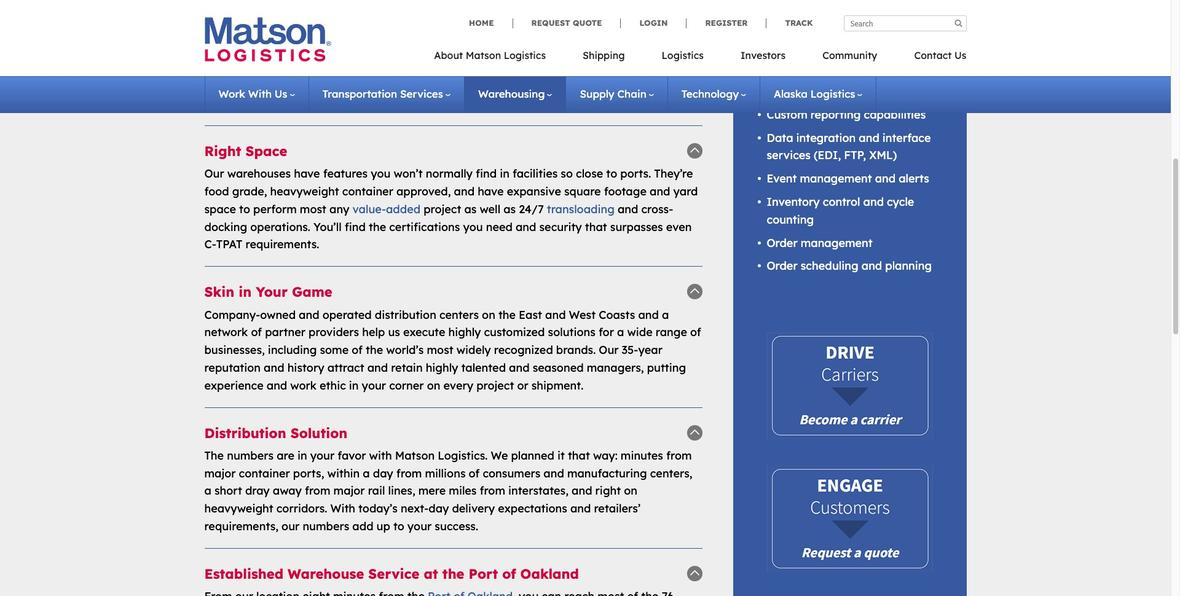 Task type: vqa. For each thing, say whether or not it's contained in the screenshot.
'Th' for September 2023
no



Task type: locate. For each thing, give the bounding box(es) containing it.
owned
[[260, 308, 296, 322]]

certifications
[[389, 220, 460, 234]]

work with us link
[[219, 87, 295, 100]]

1 as from the left
[[464, 202, 477, 216]]

1 vertical spatial management
[[801, 236, 873, 250]]

0 vertical spatial rail
[[430, 96, 447, 111]]

0 horizontal spatial east
[[317, 79, 340, 93]]

1 horizontal spatial or
[[517, 378, 528, 393]]

ethic
[[320, 378, 346, 393]]

us left the both
[[275, 87, 287, 100]]

in up expansive
[[500, 167, 510, 181]]

east up metropolitan in the left top of the page
[[317, 79, 340, 93]]

community link
[[804, 45, 896, 71]]

0 vertical spatial have
[[294, 167, 320, 181]]

contact us image
[[767, 465, 933, 573]]

0 vertical spatial on
[[482, 308, 495, 322]]

1 horizontal spatial as
[[504, 202, 516, 216]]

1 vertical spatial with
[[330, 502, 355, 516]]

1 horizontal spatial rail
[[430, 96, 447, 111]]

heavyweight up requirements,
[[204, 502, 273, 516]]

1 horizontal spatial find
[[476, 167, 497, 181]]

1 right from the top
[[204, 19, 241, 36]]

and up cross-
[[650, 184, 670, 199]]

have
[[294, 167, 320, 181], [478, 184, 504, 199]]

1 vertical spatial us
[[275, 87, 287, 100]]

facilities inside the 'our warehouses have features you won't normally find in facilities so close to ports. they're food grade, heavyweight container approved, and have expansive square footage and yard space to perform most any'
[[513, 167, 558, 181]]

day down 'with'
[[373, 466, 393, 481]]

that for it
[[568, 449, 590, 463]]

that right it
[[568, 449, 590, 463]]

0 vertical spatial order
[[767, 236, 798, 250]]

0 horizontal spatial rail
[[368, 484, 385, 498]]

1 backtop image from the top
[[687, 20, 702, 35]]

1 vertical spatial order
[[767, 259, 798, 273]]

backtop image for right space
[[687, 143, 702, 158]]

0 horizontal spatial major
[[204, 466, 236, 481]]

network
[[204, 325, 248, 340]]

major down the both
[[279, 96, 310, 111]]

1 vertical spatial right
[[204, 142, 241, 160]]

logistics up effectively on the left top of the page
[[504, 49, 546, 61]]

you up regional
[[546, 43, 566, 58]]

less
[[204, 96, 224, 111]]

execute
[[403, 325, 445, 340]]

4 backtop image from the top
[[687, 566, 702, 581]]

east up both
[[363, 43, 387, 58]]

1 horizontal spatial your
[[362, 378, 386, 393]]

0 vertical spatial your
[[362, 378, 386, 393]]

you inside and cross- docking operations. you'll find the certifications you need and security that surpasses even c-tpat requirements.
[[463, 220, 483, 234]]

track link
[[766, 18, 813, 28]]

numbers down distribution
[[227, 449, 274, 463]]

container up dray
[[239, 466, 290, 481]]

0 vertical spatial right
[[204, 19, 241, 36]]

backtop image for right place
[[687, 20, 702, 35]]

and right "imports"
[[444, 61, 464, 75]]

facilities up expansive
[[513, 167, 558, 181]]

1 vertical spatial put
[[576, 79, 593, 93]]

Search search field
[[844, 15, 967, 31]]

work
[[290, 378, 317, 393]]

0 horizontal spatial put
[[525, 43, 543, 58]]

heavyweight inside the 'our warehouses have features you won't normally find in facilities so close to ports. they're food grade, heavyweight container approved, and have expansive square footage and yard space to perform most any'
[[270, 184, 339, 199]]

the down help
[[366, 343, 383, 357]]

gaps.
[[256, 79, 285, 93]]

a down coasts
[[617, 325, 624, 340]]

matson
[[466, 49, 501, 61], [395, 449, 435, 463]]

to inside the numbers are in your favor with matson logistics. we planned it that way: minutes from major container ports, within a day from millions of consumers and manufacturing centers, a short dray away from major rail lines, mere miles from interstates, and right on heavyweight corridors. with today's next-day delivery expectations and retailers' requirements, our numbers add up to your success.
[[393, 519, 404, 534]]

2 backtop image from the top
[[687, 143, 702, 158]]

0 vertical spatial container
[[342, 184, 393, 199]]

reporting
[[811, 107, 861, 122]]

0 vertical spatial for
[[353, 61, 368, 75]]

today's
[[358, 502, 398, 516]]

as left well
[[464, 202, 477, 216]]

for inside company-owned and operated distribution centers on the east and west coasts and a network of partner providers help us execute highly customized solutions for a wide range of businesses, including some of the world's most widely recognized brands. our 35-year reputation and history attract and retain highly talented and seasoned managers, putting experience and work ethic in your corner on every project or shipment.
[[599, 325, 614, 340]]

shipment.
[[532, 378, 584, 393]]

that inside and cross- docking operations. you'll find the certifications you need and security that surpasses even c-tpat requirements.
[[585, 220, 607, 234]]

counting
[[767, 213, 814, 227]]

shipment
[[822, 66, 872, 81]]

for left both
[[353, 61, 368, 75]]

2 horizontal spatial any
[[330, 202, 349, 216]]

largest
[[225, 61, 262, 75]]

logistics.
[[438, 449, 488, 463]]

custom reporting capabilities link
[[767, 107, 926, 122]]

us right contact
[[955, 49, 967, 61]]

event management and alerts
[[767, 172, 929, 186]]

1 vertical spatial day
[[429, 502, 449, 516]]

and up wide
[[638, 308, 659, 322]]

with right work
[[248, 87, 272, 100]]

0 horizontal spatial or
[[450, 96, 461, 111]]

project down talented
[[477, 378, 514, 393]]

that down transloading link
[[585, 220, 607, 234]]

or inside company-owned and operated distribution centers on the east and west coasts and a network of partner providers help us execute highly customized solutions for a wide range of businesses, including some of the world's most widely recognized brands. our 35-year reputation and history attract and retain highly talented and seasoned managers, putting experience and work ethic in your corner on every project or shipment.
[[517, 378, 528, 393]]

major down 'the'
[[204, 466, 236, 481]]

1 vertical spatial matson
[[395, 449, 435, 463]]

to right the close in the top of the page
[[606, 167, 617, 181]]

and down both
[[377, 79, 398, 93]]

2 as from the left
[[504, 202, 516, 216]]

put up regional
[[525, 43, 543, 58]]

0 vertical spatial with
[[248, 87, 272, 100]]

1 horizontal spatial us
[[955, 49, 967, 61]]

0 horizontal spatial matson
[[395, 449, 435, 463]]

rail right by
[[430, 96, 447, 111]]

and up portal
[[875, 66, 895, 81]]

2 horizontal spatial to
[[606, 167, 617, 181]]

0 vertical spatial find
[[476, 167, 497, 181]]

the up fill
[[204, 61, 222, 75]]

and left cycle
[[863, 195, 884, 209]]

login link
[[621, 18, 686, 28]]

our
[[204, 43, 224, 58], [514, 61, 534, 75], [204, 167, 224, 181], [599, 343, 619, 357]]

the down "value-" on the top
[[369, 220, 386, 234]]

game
[[292, 283, 332, 301]]

any down largest
[[233, 79, 253, 93]]

short
[[214, 484, 242, 498]]

2 horizontal spatial major
[[334, 484, 365, 498]]

with inside the numbers are in your favor with matson logistics. we planned it that way: minutes from major container ports, within a day from millions of consumers and manufacturing centers, a short dray away from major rail lines, mere miles from interstates, and right on heavyweight corridors. with today's next-day delivery expectations and retailers' requirements, our numbers add up to your success.
[[330, 502, 355, 516]]

2 horizontal spatial east
[[519, 308, 542, 322]]

24/7
[[519, 202, 544, 216]]

regional
[[537, 61, 581, 75]]

put
[[525, 43, 543, 58], [576, 79, 593, 93]]

operations.
[[250, 220, 310, 234]]

0 vertical spatial major
[[279, 96, 310, 111]]

1 vertical spatial your
[[310, 449, 335, 463]]

request quote link
[[512, 18, 621, 28]]

u.s.
[[340, 43, 360, 58], [330, 61, 350, 75]]

and down normally
[[454, 184, 475, 199]]

find inside the 'our warehouses have features you won't normally find in facilities so close to ports. they're food grade, heavyweight container approved, and have expansive square footage and yard space to perform most any'
[[476, 167, 497, 181]]

0 vertical spatial two
[[664, 43, 684, 58]]

put down regional
[[576, 79, 593, 93]]

transloading
[[547, 202, 615, 216]]

minutes up centers,
[[621, 449, 663, 463]]

project up certifications on the left top of page
[[424, 202, 461, 216]]

us inside contact us link
[[955, 49, 967, 61]]

heavyweight up perform
[[270, 184, 339, 199]]

0 horizontal spatial have
[[294, 167, 320, 181]]

and inside inventory control and cycle counting
[[863, 195, 884, 209]]

container inside the 'our warehouses have features you won't normally find in facilities so close to ports. they're food grade, heavyweight container approved, and have expansive square footage and yard space to perform most any'
[[342, 184, 393, 199]]

1 horizontal spatial to
[[393, 519, 404, 534]]

so
[[561, 167, 573, 181]]

skin
[[204, 283, 234, 301]]

from up 'delivery'
[[480, 484, 505, 498]]

home
[[469, 18, 494, 28]]

day down mere
[[429, 502, 449, 516]]

find down "value-" on the top
[[345, 220, 366, 234]]

0 horizontal spatial container
[[239, 466, 290, 481]]

minutes up warehouse at the top of the page
[[605, 43, 647, 58]]

1 vertical spatial within
[[327, 466, 360, 481]]

and down the recognized
[[509, 361, 530, 375]]

your inside company-owned and operated distribution centers on the east and west coasts and a network of partner providers help us execute highly customized solutions for a wide range of businesses, including some of the world's most widely recognized brands. our 35-year reputation and history attract and retain highly talented and seasoned managers, putting experience and work ethic in your corner on every project or shipment.
[[362, 378, 386, 393]]

grade,
[[232, 184, 267, 199]]

0 vertical spatial day
[[373, 466, 393, 481]]

0 horizontal spatial with
[[248, 87, 272, 100]]

we
[[491, 449, 508, 463]]

your
[[256, 283, 288, 301]]

1 horizontal spatial our
[[834, 84, 852, 98]]

1 vertical spatial most
[[427, 343, 453, 357]]

exports.
[[467, 61, 511, 75]]

added
[[386, 202, 421, 216]]

corner
[[389, 378, 424, 393]]

the right at
[[443, 565, 464, 583]]

0 horizontal spatial logistics
[[504, 49, 546, 61]]

and left retain
[[367, 361, 388, 375]]

0 horizontal spatial numbers
[[227, 449, 274, 463]]

distribution
[[204, 424, 286, 442]]

established warehouse service at the port of oakland
[[204, 565, 579, 583]]

west up "imports"
[[413, 43, 440, 58]]

widely
[[457, 343, 491, 357]]

highly up every at the bottom of page
[[426, 361, 458, 375]]

0 vertical spatial highly
[[448, 325, 481, 340]]

1 horizontal spatial logistics
[[662, 49, 704, 61]]

matson inside top menu navigation
[[466, 49, 501, 61]]

1 horizontal spatial major
[[279, 96, 310, 111]]

1 vertical spatial east
[[317, 79, 340, 93]]

right
[[204, 19, 241, 36], [204, 142, 241, 160]]

the
[[204, 61, 222, 75], [309, 61, 327, 75], [369, 220, 386, 234], [498, 308, 516, 322], [366, 343, 383, 357], [443, 565, 464, 583]]

and left work
[[267, 378, 287, 393]]

None search field
[[844, 15, 967, 31]]

cycle
[[887, 195, 914, 209]]

backtop image
[[687, 20, 702, 35], [687, 143, 702, 158], [687, 425, 702, 440], [687, 566, 702, 581]]

matson right 'with'
[[395, 449, 435, 463]]

within inside our strategically located u.s. east and west coast facilities put you within minutes of two of the largest ports in the u.s. for both imports and exports. our regional warehouse affiliates fill in any gaps. both east coast and west coast locations effectively put you two days or less from any major metropolitan area by rail or road.
[[569, 43, 602, 58]]

0 vertical spatial minutes
[[605, 43, 647, 58]]

of inside the numbers are in your favor with matson logistics. we planned it that way: minutes from major container ports, within a day from millions of consumers and manufacturing centers, a short dray away from major rail lines, mere miles from interstates, and right on heavyweight corridors. with today's next-day delivery expectations and retailers' requirements, our numbers add up to your success.
[[469, 466, 480, 481]]

backtop image for established warehouse service at the port of oakland
[[687, 566, 702, 581]]

and
[[390, 43, 410, 58], [444, 61, 464, 75], [875, 66, 895, 81], [377, 79, 398, 93], [859, 131, 880, 145], [875, 172, 896, 186], [454, 184, 475, 199], [650, 184, 670, 199], [863, 195, 884, 209], [618, 202, 638, 216], [516, 220, 536, 234], [862, 259, 882, 273], [299, 308, 319, 322], [545, 308, 566, 322], [638, 308, 659, 322], [264, 361, 284, 375], [367, 361, 388, 375], [509, 361, 530, 375], [267, 378, 287, 393], [544, 466, 564, 481], [572, 484, 592, 498], [570, 502, 591, 516]]

our up fill
[[204, 43, 224, 58]]

east up customized
[[519, 308, 542, 322]]

and down it
[[544, 466, 564, 481]]

0 horizontal spatial for
[[353, 61, 368, 75]]

1 order from the top
[[767, 236, 798, 250]]

for down coasts
[[599, 325, 614, 340]]

0 horizontal spatial within
[[327, 466, 360, 481]]

miles
[[449, 484, 477, 498]]

right space
[[204, 142, 287, 160]]

order for order scheduling and planning
[[767, 259, 798, 273]]

35-
[[622, 343, 638, 357]]

2 vertical spatial or
[[517, 378, 528, 393]]

have up well
[[478, 184, 504, 199]]

3 backtop image from the top
[[687, 425, 702, 440]]

to
[[606, 167, 617, 181], [239, 202, 250, 216], [393, 519, 404, 534]]

1 horizontal spatial with
[[330, 502, 355, 516]]

2 vertical spatial on
[[624, 484, 637, 498]]

to down grade,
[[239, 202, 250, 216]]

most inside the 'our warehouses have features you won't normally find in facilities so close to ports. they're food grade, heavyweight container approved, and have expansive square footage and yard space to perform most any'
[[300, 202, 326, 216]]

1 horizontal spatial most
[[427, 343, 453, 357]]

from
[[227, 96, 253, 111], [666, 449, 692, 463], [396, 466, 422, 481], [305, 484, 330, 498], [480, 484, 505, 498]]

order management
[[767, 236, 873, 250]]

0 vertical spatial east
[[363, 43, 387, 58]]

our strategically located u.s. east and west coast facilities put you within minutes of two of the largest ports in the u.s. for both imports and exports. our regional warehouse affiliates fill in any gaps. both east coast and west coast locations effectively put you two days or less from any major metropolitan area by rail or road.
[[204, 43, 698, 111]]

0 horizontal spatial find
[[345, 220, 366, 234]]

and down the game
[[299, 308, 319, 322]]

2 vertical spatial your
[[407, 519, 432, 534]]

from right less
[[227, 96, 253, 111]]

that inside the numbers are in your favor with matson logistics. we planned it that way: minutes from major container ports, within a day from millions of consumers and manufacturing centers, a short dray away from major rail lines, mere miles from interstates, and right on heavyweight corridors. with today's next-day delivery expectations and retailers' requirements, our numbers add up to your success.
[[568, 449, 590, 463]]

and down 24/7
[[516, 220, 536, 234]]

with up "add"
[[330, 502, 355, 516]]

in down attract
[[349, 378, 359, 393]]

to right up
[[393, 519, 404, 534]]

0 horizontal spatial any
[[233, 79, 253, 93]]

the down located at left top
[[309, 61, 327, 75]]

major up today's
[[334, 484, 365, 498]]

a up range
[[662, 308, 669, 322]]

event management and alerts link
[[767, 172, 929, 186]]

have left features
[[294, 167, 320, 181]]

logistics
[[504, 49, 546, 61], [662, 49, 704, 61], [811, 87, 855, 100]]

1 vertical spatial heavyweight
[[204, 502, 273, 516]]

2 order from the top
[[767, 259, 798, 273]]

0 vertical spatial facilities
[[477, 43, 522, 58]]

event
[[767, 172, 797, 186]]

matson inside the numbers are in your favor with matson logistics. we planned it that way: minutes from major container ports, within a day from millions of consumers and manufacturing centers, a short dray away from major rail lines, mere miles from interstates, and right on heavyweight corridors. with today's next-day delivery expectations and retailers' requirements, our numbers add up to your success.
[[395, 449, 435, 463]]

0 vertical spatial us
[[955, 49, 967, 61]]

your down next-
[[407, 519, 432, 534]]

rail up today's
[[368, 484, 385, 498]]

a left short
[[204, 484, 211, 498]]

0 vertical spatial or
[[671, 79, 682, 93]]

two
[[664, 43, 684, 58], [619, 79, 639, 93]]

any up you'll
[[330, 202, 349, 216]]

register link
[[686, 18, 766, 28]]

you left won't
[[371, 167, 391, 181]]

container up "value-" on the top
[[342, 184, 393, 199]]

facilities inside our strategically located u.s. east and west coast facilities put you within minutes of two of the largest ports in the u.s. for both imports and exports. our regional warehouse affiliates fill in any gaps. both east coast and west coast locations effectively put you two days or less from any major metropolitan area by rail or road.
[[477, 43, 522, 58]]

1 horizontal spatial east
[[363, 43, 387, 58]]

0 horizontal spatial as
[[464, 202, 477, 216]]

rail inside our strategically located u.s. east and west coast facilities put you within minutes of two of the largest ports in the u.s. for both imports and exports. our regional warehouse affiliates fill in any gaps. both east coast and west coast locations effectively put you two days or less from any major metropolitan area by rail or road.
[[430, 96, 447, 111]]

1 horizontal spatial for
[[599, 325, 614, 340]]

1 horizontal spatial within
[[569, 43, 602, 58]]

1 vertical spatial u.s.
[[330, 61, 350, 75]]

0 horizontal spatial project
[[424, 202, 461, 216]]

0 horizontal spatial most
[[300, 202, 326, 216]]

planned
[[511, 449, 554, 463]]

1 vertical spatial our
[[282, 519, 300, 534]]

from up centers,
[[666, 449, 692, 463]]

management for order
[[801, 236, 873, 250]]

facilities up exports.
[[477, 43, 522, 58]]

minutes inside the numbers are in your favor with matson logistics. we planned it that way: minutes from major container ports, within a day from millions of consumers and manufacturing centers, a short dray away from major rail lines, mere miles from interstates, and right on heavyweight corridors. with today's next-day delivery expectations and retailers' requirements, our numbers add up to your success.
[[621, 449, 663, 463]]

home link
[[469, 18, 512, 28]]

inventory
[[767, 195, 820, 209]]

add
[[352, 519, 373, 534]]

and up xml)
[[859, 131, 880, 145]]

expectations
[[498, 502, 567, 516]]

that
[[585, 220, 607, 234], [568, 449, 590, 463]]

on right centers
[[482, 308, 495, 322]]

1 vertical spatial rail
[[368, 484, 385, 498]]

fill
[[204, 79, 217, 93]]

our inside the 'our warehouses have features you won't normally find in facilities so close to ports. they're food grade, heavyweight container approved, and have expansive square footage and yard space to perform most any'
[[204, 167, 224, 181]]

from inside our strategically located u.s. east and west coast facilities put you within minutes of two of the largest ports in the u.s. for both imports and exports. our regional warehouse affiliates fill in any gaps. both east coast and west coast locations effectively put you two days or less from any major metropolitan area by rail or road.
[[227, 96, 253, 111]]

our up the warehousing link
[[514, 61, 534, 75]]

order down order management
[[767, 259, 798, 273]]

0 vertical spatial that
[[585, 220, 607, 234]]

your left corner
[[362, 378, 386, 393]]

u.s. right located at left top
[[340, 43, 360, 58]]

transportation services link
[[322, 87, 451, 100]]

on inside the numbers are in your favor with matson logistics. we planned it that way: minutes from major container ports, within a day from millions of consumers and manufacturing centers, a short dray away from major rail lines, mere miles from interstates, and right on heavyweight corridors. with today's next-day delivery expectations and retailers' requirements, our numbers add up to your success.
[[624, 484, 637, 498]]

millions
[[425, 466, 466, 481]]

right up food
[[204, 142, 241, 160]]

and down footage
[[618, 202, 638, 216]]

favor
[[338, 449, 366, 463]]

1 vertical spatial that
[[568, 449, 590, 463]]

even
[[666, 220, 692, 234]]

range
[[656, 325, 687, 340]]

0 vertical spatial west
[[413, 43, 440, 58]]

from down 'ports,' on the bottom of page
[[305, 484, 330, 498]]

a down 'with'
[[363, 466, 370, 481]]

order for order management
[[767, 236, 798, 250]]

experience
[[204, 378, 264, 393]]

and up solutions
[[545, 308, 566, 322]]

1 vertical spatial find
[[345, 220, 366, 234]]

on left every at the bottom of page
[[427, 378, 440, 393]]

requirements,
[[204, 519, 279, 534]]

scheduling
[[801, 259, 859, 273]]

management up scheduling
[[801, 236, 873, 250]]

you'll
[[313, 220, 342, 234]]

us
[[955, 49, 967, 61], [275, 87, 287, 100]]

service
[[368, 565, 420, 583]]

0 horizontal spatial your
[[310, 449, 335, 463]]

c-
[[204, 237, 216, 252]]

west inside company-owned and operated distribution centers on the east and west coasts and a network of partner providers help us execute highly customized solutions for a wide range of businesses, including some of the world's most widely recognized brands. our 35-year reputation and history attract and retain highly talented and seasoned managers, putting experience and work ethic in your corner on every project or shipment.
[[569, 308, 596, 322]]

the up customized
[[498, 308, 516, 322]]

2 right from the top
[[204, 142, 241, 160]]

via
[[814, 84, 831, 98]]

dray
[[245, 484, 270, 498]]

1 vertical spatial container
[[239, 466, 290, 481]]

logistics up reporting
[[811, 87, 855, 100]]

about
[[434, 49, 463, 61]]

1 vertical spatial to
[[239, 202, 250, 216]]

0 vertical spatial our
[[834, 84, 852, 98]]

west up solutions
[[569, 308, 596, 322]]

2 horizontal spatial on
[[624, 484, 637, 498]]

0 vertical spatial put
[[525, 43, 543, 58]]

rail inside the numbers are in your favor with matson logistics. we planned it that way: minutes from major container ports, within a day from millions of consumers and manufacturing centers, a short dray away from major rail lines, mere miles from interstates, and right on heavyweight corridors. with today's next-day delivery expectations and retailers' requirements, our numbers add up to your success.
[[368, 484, 385, 498]]

or down affiliates
[[671, 79, 682, 93]]

east inside company-owned and operated distribution centers on the east and west coasts and a network of partner providers help us execute highly customized solutions for a wide range of businesses, including some of the world's most widely recognized brands. our 35-year reputation and history attract and retain highly talented and seasoned managers, putting experience and work ethic in your corner on every project or shipment.
[[519, 308, 542, 322]]

are
[[277, 449, 294, 463]]

major inside our strategically located u.s. east and west coast facilities put you within minutes of two of the largest ports in the u.s. for both imports and exports. our regional warehouse affiliates fill in any gaps. both east coast and west coast locations effectively put you two days or less from any major metropolitan area by rail or road.
[[279, 96, 310, 111]]

minutes inside our strategically located u.s. east and west coast facilities put you within minutes of two of the largest ports in the u.s. for both imports and exports. our regional warehouse affiliates fill in any gaps. both east coast and west coast locations effectively put you two days or less from any major metropolitan area by rail or road.
[[605, 43, 647, 58]]



Task type: describe. For each thing, give the bounding box(es) containing it.
manufacturing
[[567, 466, 647, 481]]

need
[[486, 220, 513, 234]]

container inside the numbers are in your favor with matson logistics. we planned it that way: minutes from major container ports, within a day from millions of consumers and manufacturing centers, a short dray away from major rail lines, mere miles from interstates, and right on heavyweight corridors. with today's next-day delivery expectations and retailers' requirements, our numbers add up to your success.
[[239, 466, 290, 481]]

history
[[287, 361, 324, 375]]

register
[[705, 18, 748, 28]]

next-
[[401, 502, 429, 516]]

world's
[[386, 343, 424, 357]]

normally
[[426, 167, 473, 181]]

any inside the 'our warehouses have features you won't normally find in facilities so close to ports. they're food grade, heavyweight container approved, and have expansive square footage and yard space to perform most any'
[[330, 202, 349, 216]]

management for event
[[800, 172, 872, 186]]

interface
[[883, 131, 931, 145]]

well
[[480, 202, 500, 216]]

features
[[323, 167, 368, 181]]

within inside the numbers are in your favor with matson logistics. we planned it that way: minutes from major container ports, within a day from millions of consumers and manufacturing centers, a short dray away from major rail lines, mere miles from interstates, and right on heavyweight corridors. with today's next-day delivery expectations and retailers' requirements, our numbers add up to your success.
[[327, 466, 360, 481]]

technology
[[682, 87, 739, 100]]

our inside real-time shipment and inventory visibility via our web portal
[[834, 84, 852, 98]]

1 vertical spatial west
[[401, 79, 427, 93]]

company-
[[204, 308, 260, 322]]

order scheduling and planning
[[767, 259, 932, 273]]

our inside company-owned and operated distribution centers on the east and west coasts and a network of partner providers help us execute highly customized solutions for a wide range of businesses, including some of the world's most widely recognized brands. our 35-year reputation and history attract and retain highly talented and seasoned managers, putting experience and work ethic in your corner on every project or shipment.
[[599, 343, 619, 357]]

0 vertical spatial numbers
[[227, 449, 274, 463]]

help
[[362, 325, 385, 340]]

centers,
[[650, 466, 693, 481]]

inventory control and cycle counting link
[[767, 195, 914, 227]]

company-owned and operated distribution centers on the east and west coasts and a network of partner providers help us execute highly customized solutions for a wide range of businesses, including some of the world's most widely recognized brands. our 35-year reputation and history attract and retain highly talented and seasoned managers, putting experience and work ethic in your corner on every project or shipment.
[[204, 308, 701, 393]]

in right skin
[[239, 283, 252, 301]]

they're
[[654, 167, 693, 181]]

coast down "about"
[[431, 79, 461, 93]]

warehouse
[[584, 61, 642, 75]]

the inside and cross- docking operations. you'll find the certifications you need and security that surpasses even c-tpat requirements.
[[369, 220, 386, 234]]

services
[[767, 148, 811, 162]]

in inside company-owned and operated distribution centers on the east and west coasts and a network of partner providers help us execute highly customized solutions for a wide range of businesses, including some of the world's most widely recognized brands. our 35-year reputation and history attract and retain highly talented and seasoned managers, putting experience and work ethic in your corner on every project or shipment.
[[349, 378, 359, 393]]

2 horizontal spatial your
[[407, 519, 432, 534]]

contact
[[914, 49, 952, 61]]

including
[[268, 343, 317, 357]]

reputation
[[204, 361, 261, 375]]

1 horizontal spatial have
[[478, 184, 504, 199]]

coast up metropolitan in the left top of the page
[[343, 79, 374, 93]]

supply chain
[[580, 87, 647, 100]]

delivery
[[452, 502, 495, 516]]

in inside the numbers are in your favor with matson logistics. we planned it that way: minutes from major container ports, within a day from millions of consumers and manufacturing centers, a short dray away from major rail lines, mere miles from interstates, and right on heavyweight corridors. with today's next-day delivery expectations and retailers' requirements, our numbers add up to your success.
[[298, 449, 307, 463]]

carrier image
[[767, 333, 933, 441]]

right for right place
[[204, 19, 241, 36]]

and left planning
[[862, 259, 882, 273]]

and inside real-time shipment and inventory visibility via our web portal
[[875, 66, 895, 81]]

most inside company-owned and operated distribution centers on the east and west coasts and a network of partner providers help us execute highly customized solutions for a wide range of businesses, including some of the world's most widely recognized brands. our 35-year reputation and history attract and retain highly talented and seasoned managers, putting experience and work ethic in your corner on every project or shipment.
[[427, 343, 453, 357]]

at
[[424, 565, 438, 583]]

community
[[823, 49, 877, 61]]

that for security
[[585, 220, 607, 234]]

days
[[642, 79, 668, 93]]

square
[[564, 184, 601, 199]]

yard
[[673, 184, 698, 199]]

away
[[273, 484, 302, 498]]

our inside the numbers are in your favor with matson logistics. we planned it that way: minutes from major container ports, within a day from millions of consumers and manufacturing centers, a short dray away from major rail lines, mere miles from interstates, and right on heavyweight corridors. with today's next-day delivery expectations and retailers' requirements, our numbers add up to your success.
[[282, 519, 300, 534]]

distribution solution
[[204, 424, 348, 442]]

docking
[[204, 220, 247, 234]]

transloading link
[[547, 202, 615, 216]]

and left "retailers'"
[[570, 502, 591, 516]]

1 vertical spatial on
[[427, 378, 440, 393]]

in right fill
[[220, 79, 230, 93]]

1 vertical spatial or
[[450, 96, 461, 111]]

1 horizontal spatial put
[[576, 79, 593, 93]]

seasoned
[[533, 361, 584, 375]]

real-time shipment and inventory visibility via our web portal
[[767, 66, 949, 98]]

you down warehouse at the top of the page
[[597, 79, 616, 93]]

heavyweight inside the numbers are in your favor with matson logistics. we planned it that way: minutes from major container ports, within a day from millions of consumers and manufacturing centers, a short dray away from major rail lines, mere miles from interstates, and right on heavyweight corridors. with today's next-day delivery expectations and retailers' requirements, our numbers add up to your success.
[[204, 502, 273, 516]]

customized
[[484, 325, 545, 340]]

1 vertical spatial two
[[619, 79, 639, 93]]

1 vertical spatial any
[[256, 96, 276, 111]]

right place
[[204, 19, 283, 36]]

data
[[767, 131, 793, 145]]

and inside data integration and interface services (edi, ftp, xml)
[[859, 131, 880, 145]]

real-time shipment and inventory visibility via our web portal link
[[767, 66, 949, 98]]

1 horizontal spatial on
[[482, 308, 495, 322]]

strategically
[[227, 43, 294, 58]]

investors link
[[722, 45, 804, 71]]

project inside company-owned and operated distribution centers on the east and west coasts and a network of partner providers help us execute highly customized solutions for a wide range of businesses, including some of the world's most widely recognized brands. our 35-year reputation and history attract and retain highly talented and seasoned managers, putting experience and work ethic in your corner on every project or shipment.
[[477, 378, 514, 393]]

businesses,
[[204, 343, 265, 357]]

the numbers are in your favor with matson logistics. we planned it that way: minutes from major container ports, within a day from millions of consumers and manufacturing centers, a short dray away from major rail lines, mere miles from interstates, and right on heavyweight corridors. with today's next-day delivery expectations and retailers' requirements, our numbers add up to your success.
[[204, 449, 693, 534]]

solution
[[291, 424, 348, 442]]

imports
[[399, 61, 441, 75]]

planning
[[885, 259, 932, 273]]

0 horizontal spatial us
[[275, 87, 287, 100]]

0 vertical spatial any
[[233, 79, 253, 93]]

oakland
[[520, 565, 579, 583]]

visibility
[[767, 84, 811, 98]]

wide
[[627, 325, 653, 340]]

find inside and cross- docking operations. you'll find the certifications you need and security that surpasses even c-tpat requirements.
[[345, 220, 366, 234]]

ports
[[265, 61, 293, 75]]

coasts
[[599, 308, 635, 322]]

warehouse
[[288, 565, 364, 583]]

top menu navigation
[[434, 45, 967, 71]]

2 vertical spatial major
[[334, 484, 365, 498]]

and left right
[[572, 484, 592, 498]]

brands.
[[556, 343, 596, 357]]

1 vertical spatial highly
[[426, 361, 458, 375]]

(edi,
[[814, 148, 841, 162]]

for inside our strategically located u.s. east and west coast facilities put you within minutes of two of the largest ports in the u.s. for both imports and exports. our regional warehouse affiliates fill in any gaps. both east coast and west coast locations effectively put you two days or less from any major metropolitan area by rail or road.
[[353, 61, 368, 75]]

year
[[638, 343, 663, 357]]

1 vertical spatial numbers
[[303, 519, 349, 534]]

and down xml)
[[875, 172, 896, 186]]

won't
[[394, 167, 423, 181]]

0 vertical spatial u.s.
[[340, 43, 360, 58]]

right for right space
[[204, 142, 241, 160]]

cross-
[[641, 202, 673, 216]]

effectively
[[516, 79, 572, 93]]

our warehouses have features you won't normally find in facilities so close to ports. they're food grade, heavyweight container approved, and have expansive square footage and yard space to perform most any
[[204, 167, 698, 216]]

2 horizontal spatial logistics
[[811, 87, 855, 100]]

corridors.
[[276, 502, 327, 516]]

expansive
[[507, 184, 561, 199]]

coast up exports.
[[443, 43, 474, 58]]

us
[[388, 325, 400, 340]]

by
[[414, 96, 427, 111]]

in up the both
[[296, 61, 306, 75]]

and down including at bottom left
[[264, 361, 284, 375]]

attract
[[327, 361, 364, 375]]

portal
[[880, 84, 913, 98]]

backtop image
[[687, 284, 702, 299]]

1 vertical spatial major
[[204, 466, 236, 481]]

services
[[400, 87, 443, 100]]

backtop image for distribution solution
[[687, 425, 702, 440]]

matson logistics image
[[204, 17, 331, 61]]

perform
[[253, 202, 297, 216]]

from up lines,
[[396, 466, 422, 481]]

food
[[204, 184, 229, 199]]

affiliates
[[645, 61, 693, 75]]

you inside the 'our warehouses have features you won't normally find in facilities so close to ports. they're food grade, heavyweight container approved, and have expansive square footage and yard space to perform most any'
[[371, 167, 391, 181]]

login
[[640, 18, 668, 28]]

custom reporting capabilities
[[767, 107, 926, 122]]

warehousing link
[[478, 87, 552, 100]]

0 horizontal spatial to
[[239, 202, 250, 216]]

success.
[[435, 519, 478, 534]]

in inside the 'our warehouses have features you won't normally find in facilities so close to ports. they're food grade, heavyweight container approved, and have expansive square footage and yard space to perform most any'
[[500, 167, 510, 181]]

order management link
[[767, 236, 873, 250]]

search image
[[955, 19, 962, 27]]

tpat
[[216, 237, 243, 252]]

and up both
[[390, 43, 410, 58]]

custom
[[767, 107, 808, 122]]

it
[[558, 449, 565, 463]]

ports,
[[293, 466, 324, 481]]

the
[[204, 449, 224, 463]]

footage
[[604, 184, 647, 199]]

1 horizontal spatial day
[[429, 502, 449, 516]]



